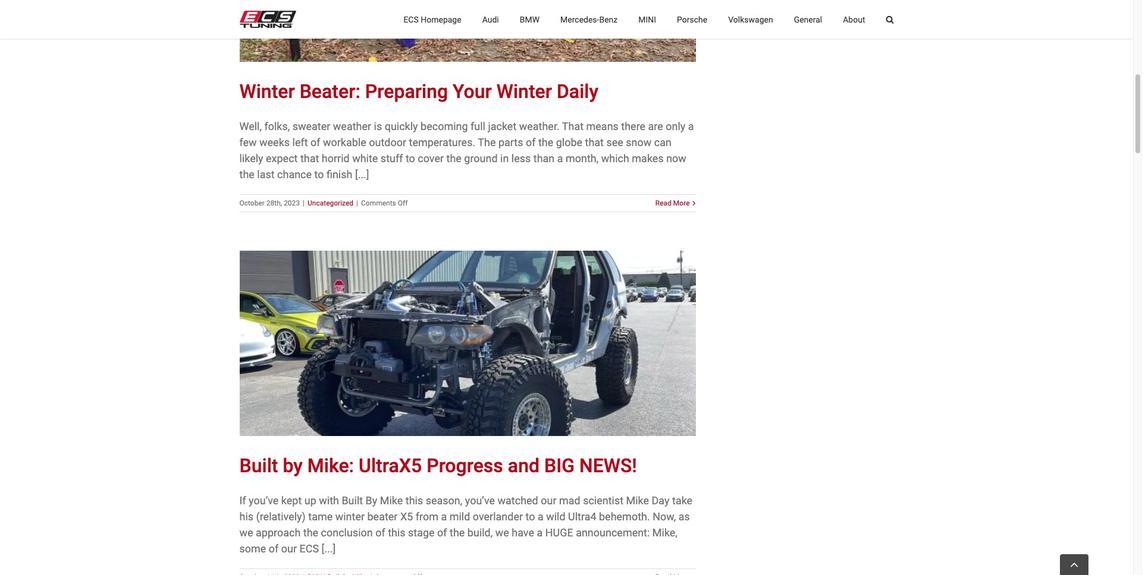 Task type: describe. For each thing, give the bounding box(es) containing it.
full
[[471, 120, 485, 132]]

daily
[[557, 80, 598, 103]]

of right stage
[[437, 527, 447, 539]]

take
[[672, 495, 692, 507]]

winter beater: preparing your winter daily link
[[239, 80, 598, 103]]

outdoor
[[369, 136, 406, 149]]

kept
[[281, 495, 302, 507]]

of down beater
[[375, 527, 385, 539]]

2 mike from the left
[[626, 495, 649, 507]]

ultra4
[[568, 511, 596, 523]]

about link
[[843, 0, 865, 39]]

[...] for preparing
[[355, 168, 369, 181]]

ground
[[464, 152, 498, 165]]

homepage
[[421, 15, 461, 24]]

that
[[562, 120, 584, 132]]

(relatively)
[[256, 511, 306, 523]]

temperatures.
[[409, 136, 475, 149]]

news!
[[579, 455, 637, 477]]

the down likely
[[239, 168, 255, 181]]

workable
[[323, 136, 366, 149]]

mini
[[638, 15, 656, 24]]

approach
[[256, 527, 301, 539]]

a right than
[[557, 152, 563, 165]]

sweater
[[293, 120, 330, 132]]

the
[[478, 136, 496, 149]]

now
[[666, 152, 686, 165]]

his
[[239, 511, 253, 523]]

chance
[[277, 168, 312, 181]]

28th,
[[266, 199, 282, 207]]

1 you've from the left
[[249, 495, 279, 507]]

behemoth.
[[599, 511, 650, 523]]

only
[[666, 120, 685, 132]]

off
[[398, 199, 408, 207]]

benz
[[599, 15, 618, 24]]

means
[[586, 120, 619, 132]]

bmw link
[[520, 0, 540, 39]]

now,
[[653, 511, 676, 523]]

mike,
[[652, 527, 677, 539]]

porsche link
[[677, 0, 707, 39]]

becoming
[[421, 120, 468, 132]]

build,
[[467, 527, 493, 539]]

scientist
[[583, 495, 623, 507]]

there
[[621, 120, 645, 132]]

ecs homepage
[[404, 15, 461, 24]]

likely
[[239, 152, 263, 165]]

to inside the if you've kept up with built by mike this season, you've watched our mad scientist mike day take his (relatively) tame winter beater x5 from a mild overlander to a wild ultra4 behemoth. now, as we approach the conclusion of this stage of the build, we have a huge announcement: mike, some of our ecs [...]
[[526, 511, 535, 523]]

2 you've from the left
[[465, 495, 495, 507]]

the down temperatures.
[[446, 152, 462, 165]]

month,
[[566, 152, 599, 165]]

mike:
[[307, 455, 354, 477]]

the down mild
[[450, 527, 465, 539]]

globe
[[556, 136, 582, 149]]

a left the wild
[[538, 511, 544, 523]]

1 winter from the left
[[239, 80, 295, 103]]

weather
[[333, 120, 371, 132]]

0 horizontal spatial to
[[314, 168, 324, 181]]

jacket
[[488, 120, 516, 132]]

beater:
[[300, 80, 360, 103]]

1 horizontal spatial our
[[541, 495, 556, 507]]

by
[[366, 495, 377, 507]]

mercedes-
[[560, 15, 599, 24]]

read
[[655, 199, 672, 207]]

as
[[679, 511, 690, 523]]

up
[[304, 495, 316, 507]]

2023
[[284, 199, 300, 207]]

1 horizontal spatial that
[[585, 136, 604, 149]]

of right left
[[311, 136, 320, 149]]

october
[[239, 199, 265, 207]]

horrid
[[322, 152, 350, 165]]

conclusion
[[321, 527, 373, 539]]

preparing
[[365, 80, 448, 103]]

porsche
[[677, 15, 707, 24]]

if you've kept up with built by mike this season, you've watched our mad scientist mike day take his (relatively) tame winter beater x5 from a mild overlander to a wild ultra4 behemoth. now, as we approach the conclusion of this stage of the build, we have a huge announcement: mike, some of our ecs [...]
[[239, 495, 692, 555]]

of down the weather.
[[526, 136, 536, 149]]

ecs inside the if you've kept up with built by mike this season, you've watched our mad scientist mike day take his (relatively) tame winter beater x5 from a mild overlander to a wild ultra4 behemoth. now, as we approach the conclusion of this stage of the build, we have a huge announcement: mike, some of our ecs [...]
[[300, 543, 319, 555]]

expect
[[266, 152, 298, 165]]

mercedes-benz
[[560, 15, 618, 24]]

1 mike from the left
[[380, 495, 403, 507]]

a left mild
[[441, 511, 447, 523]]

have
[[512, 527, 534, 539]]

read more
[[655, 199, 690, 207]]

your
[[453, 80, 492, 103]]

some
[[239, 543, 266, 555]]



Task type: locate. For each thing, give the bounding box(es) containing it.
mercedes-benz link
[[560, 0, 618, 39]]

0 horizontal spatial |
[[303, 199, 305, 207]]

1 vertical spatial ecs
[[300, 543, 319, 555]]

progress
[[427, 455, 503, 477]]

1 horizontal spatial |
[[356, 199, 358, 207]]

general
[[794, 15, 822, 24]]

0 vertical spatial built
[[239, 455, 278, 477]]

overlander
[[473, 511, 523, 523]]

left
[[292, 136, 308, 149]]

built left 'by'
[[239, 455, 278, 477]]

2 vertical spatial to
[[526, 511, 535, 523]]

uncategorized link
[[308, 199, 353, 207]]

is
[[374, 120, 382, 132]]

[...] inside "well, folks, sweater weather is quickly becoming full jacket weather. that means there are only a few weeks left of workable outdoor temperatures. the parts of the globe that see snow can likely expect that horrid white stuff to cover the ground in less than a month, which makes now the last chance to finish [...]"
[[355, 168, 369, 181]]

last
[[257, 168, 275, 181]]

this up x5
[[406, 495, 423, 507]]

white
[[352, 152, 378, 165]]

if
[[239, 495, 246, 507]]

2 we from the left
[[495, 527, 509, 539]]

can
[[654, 136, 672, 149]]

winter
[[335, 511, 365, 523]]

winter
[[239, 80, 295, 103], [497, 80, 552, 103]]

with
[[319, 495, 339, 507]]

that down means
[[585, 136, 604, 149]]

huge
[[545, 527, 573, 539]]

built
[[239, 455, 278, 477], [342, 495, 363, 507]]

of down "approach"
[[269, 543, 279, 555]]

to left 'finish'
[[314, 168, 324, 181]]

built by mike: ultrax5 progress and big news! image
[[239, 251, 696, 436]]

ecs inside ecs homepage link
[[404, 15, 419, 24]]

folks,
[[264, 120, 290, 132]]

0 vertical spatial that
[[585, 136, 604, 149]]

watched
[[498, 495, 538, 507]]

this down x5
[[388, 527, 405, 539]]

less
[[511, 152, 531, 165]]

| right 2023
[[303, 199, 305, 207]]

0 horizontal spatial that
[[300, 152, 319, 165]]

1 horizontal spatial [...]
[[355, 168, 369, 181]]

0 vertical spatial to
[[406, 152, 415, 165]]

to up 'have'
[[526, 511, 535, 523]]

mad
[[559, 495, 580, 507]]

ecs left homepage
[[404, 15, 419, 24]]

0 vertical spatial ecs
[[404, 15, 419, 24]]

and
[[508, 455, 540, 477]]

0 horizontal spatial mike
[[380, 495, 403, 507]]

few
[[239, 136, 257, 149]]

beater
[[367, 511, 398, 523]]

audi link
[[482, 0, 499, 39]]

we
[[239, 527, 253, 539], [495, 527, 509, 539]]

ecs
[[404, 15, 419, 24], [300, 543, 319, 555]]

0 horizontal spatial our
[[281, 543, 297, 555]]

0 horizontal spatial we
[[239, 527, 253, 539]]

built up winter
[[342, 495, 363, 507]]

built inside the if you've kept up with built by mike this season, you've watched our mad scientist mike day take his (relatively) tame winter beater x5 from a mild overlander to a wild ultra4 behemoth. now, as we approach the conclusion of this stage of the build, we have a huge announcement: mike, some of our ecs [...]
[[342, 495, 363, 507]]

[...] inside the if you've kept up with built by mike this season, you've watched our mad scientist mike day take his (relatively) tame winter beater x5 from a mild overlander to a wild ultra4 behemoth. now, as we approach the conclusion of this stage of the build, we have a huge announcement: mike, some of our ecs [...]
[[322, 543, 336, 555]]

in
[[500, 152, 509, 165]]

finish
[[327, 168, 352, 181]]

0 vertical spatial [...]
[[355, 168, 369, 181]]

well, folks, sweater weather is quickly becoming full jacket weather. that means there are only a few weeks left of workable outdoor temperatures. the parts of the globe that see snow can likely expect that horrid white stuff to cover the ground in less than a month, which makes now the last chance to finish [...]
[[239, 120, 694, 181]]

0 horizontal spatial winter
[[239, 80, 295, 103]]

0 horizontal spatial built
[[239, 455, 278, 477]]

[...] for mike:
[[322, 543, 336, 555]]

ecs tuning logo image
[[239, 11, 296, 28]]

that down left
[[300, 152, 319, 165]]

weather.
[[519, 120, 560, 132]]

ultrax5
[[359, 455, 422, 477]]

[...] down white
[[355, 168, 369, 181]]

see
[[606, 136, 623, 149]]

volkswagen link
[[728, 0, 773, 39]]

mike
[[380, 495, 403, 507], [626, 495, 649, 507]]

of
[[311, 136, 320, 149], [526, 136, 536, 149], [375, 527, 385, 539], [437, 527, 447, 539], [269, 543, 279, 555]]

1 vertical spatial that
[[300, 152, 319, 165]]

to right stuff
[[406, 152, 415, 165]]

0 horizontal spatial you've
[[249, 495, 279, 507]]

the down 'tame'
[[303, 527, 318, 539]]

you've right if on the bottom left
[[249, 495, 279, 507]]

the
[[538, 136, 553, 149], [446, 152, 462, 165], [239, 168, 255, 181], [303, 527, 318, 539], [450, 527, 465, 539]]

a right only
[[688, 120, 694, 132]]

we down overlander
[[495, 527, 509, 539]]

built by mike: ultrax5 progress and big news!
[[239, 455, 637, 477]]

more
[[673, 199, 690, 207]]

1 horizontal spatial ecs
[[404, 15, 419, 24]]

stuff
[[381, 152, 403, 165]]

0 horizontal spatial [...]
[[322, 543, 336, 555]]

our up the wild
[[541, 495, 556, 507]]

1 vertical spatial built
[[342, 495, 363, 507]]

mike up beater
[[380, 495, 403, 507]]

which
[[601, 152, 629, 165]]

winter up the weather.
[[497, 80, 552, 103]]

1 horizontal spatial you've
[[465, 495, 495, 507]]

comments
[[361, 199, 396, 207]]

x5
[[400, 511, 413, 523]]

winter up folks,
[[239, 80, 295, 103]]

winter beater: preparing your winter daily image
[[239, 0, 696, 62]]

1 horizontal spatial we
[[495, 527, 509, 539]]

are
[[648, 120, 663, 132]]

2 | from the left
[[356, 199, 358, 207]]

the up than
[[538, 136, 553, 149]]

by
[[283, 455, 303, 477]]

than
[[533, 152, 555, 165]]

ecs down 'tame'
[[300, 543, 319, 555]]

1 horizontal spatial mike
[[626, 495, 649, 507]]

bmw
[[520, 15, 540, 24]]

from
[[416, 511, 438, 523]]

we down his
[[239, 527, 253, 539]]

well,
[[239, 120, 262, 132]]

1 horizontal spatial built
[[342, 495, 363, 507]]

built by mike: ultrax5 progress and big news! link
[[239, 455, 637, 477]]

cover
[[418, 152, 444, 165]]

a right 'have'
[[537, 527, 543, 539]]

you've up overlander
[[465, 495, 495, 507]]

1 vertical spatial [...]
[[322, 543, 336, 555]]

makes
[[632, 152, 664, 165]]

our down "approach"
[[281, 543, 297, 555]]

ecs homepage link
[[404, 0, 461, 39]]

quickly
[[385, 120, 418, 132]]

weeks
[[259, 136, 290, 149]]

2 horizontal spatial to
[[526, 511, 535, 523]]

to
[[406, 152, 415, 165], [314, 168, 324, 181], [526, 511, 535, 523]]

mike up behemoth. at the right of the page
[[626, 495, 649, 507]]

read more link
[[655, 198, 690, 209]]

0 vertical spatial our
[[541, 495, 556, 507]]

2 winter from the left
[[497, 80, 552, 103]]

1 vertical spatial this
[[388, 527, 405, 539]]

1 we from the left
[[239, 527, 253, 539]]

general link
[[794, 0, 822, 39]]

you've
[[249, 495, 279, 507], [465, 495, 495, 507]]

1 horizontal spatial winter
[[497, 80, 552, 103]]

uncategorized
[[308, 199, 353, 207]]

volkswagen
[[728, 15, 773, 24]]

announcement:
[[576, 527, 650, 539]]

1 vertical spatial to
[[314, 168, 324, 181]]

that
[[585, 136, 604, 149], [300, 152, 319, 165]]

a
[[688, 120, 694, 132], [557, 152, 563, 165], [441, 511, 447, 523], [538, 511, 544, 523], [537, 527, 543, 539]]

1 horizontal spatial to
[[406, 152, 415, 165]]

1 vertical spatial our
[[281, 543, 297, 555]]

mild
[[449, 511, 470, 523]]

| left comments
[[356, 199, 358, 207]]

snow
[[626, 136, 652, 149]]

winter beater: preparing your winter daily
[[239, 80, 598, 103]]

[...] down the conclusion
[[322, 543, 336, 555]]

big
[[544, 455, 575, 477]]

audi
[[482, 15, 499, 24]]

october 28th, 2023 | uncategorized | comments off
[[239, 199, 408, 207]]

0 vertical spatial this
[[406, 495, 423, 507]]

0 horizontal spatial ecs
[[300, 543, 319, 555]]

1 | from the left
[[303, 199, 305, 207]]

season,
[[426, 495, 462, 507]]



Task type: vqa. For each thing, say whether or not it's contained in the screenshot.
continue
no



